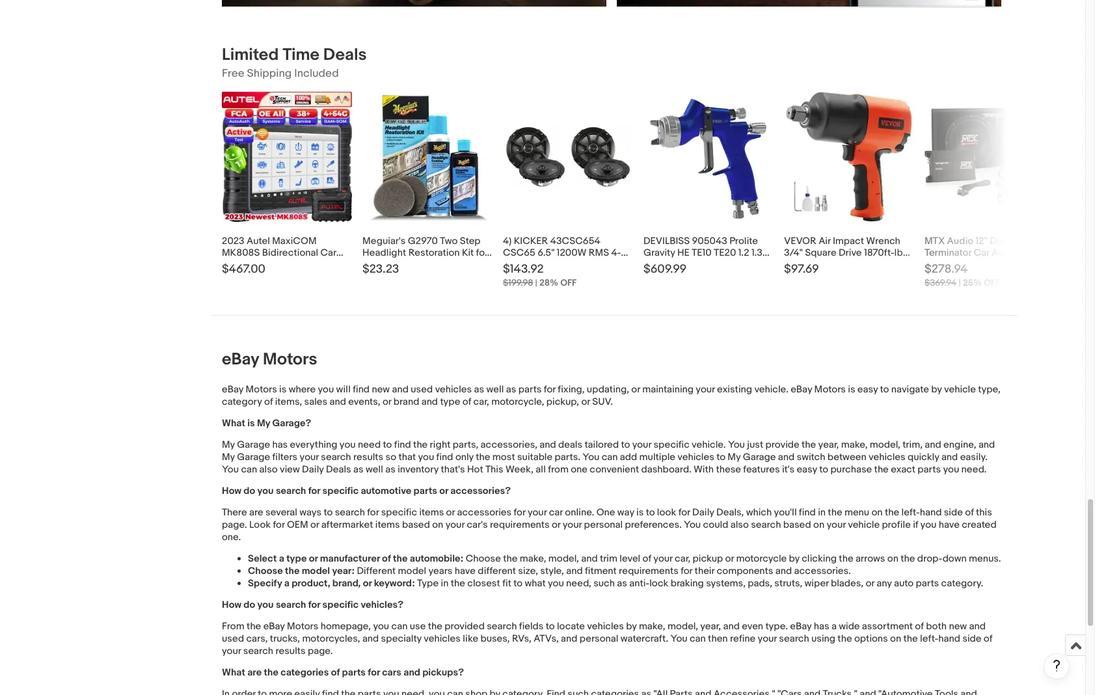 Task type: vqa. For each thing, say whether or not it's contained in the screenshot.
eBay Motors
yes



Task type: locate. For each thing, give the bounding box(es) containing it.
te20
[[714, 247, 736, 259]]

1 horizontal spatial model
[[398, 565, 426, 577]]

and right style,
[[566, 565, 583, 577]]

to right fields
[[546, 620, 555, 633]]

0 vertical spatial easy
[[858, 384, 878, 396]]

$97.69
[[784, 263, 819, 277]]

to inside the "ebay motors is where you will find new and used vehicles as well as parts for fixing, updating, or maintaining your existing vehicle. ebay motors is easy to navigate by vehicle type, category of items, sales and events, or brand and type of car, motorcycle, pickup, or suv."
[[880, 384, 889, 396]]

has inside from the ebay motors homepage, you can use the provided search fields to locate vehicles by make, model, year, and even type. ebay has a wide assortment of both new and used cars, trucks, motorcycles, and specialty vehicles like buses, rvs, atvs, and personal watercraft. you can then refine your search using the options on the left-hand side of your search results page.
[[814, 620, 830, 633]]

1 vertical spatial new
[[949, 620, 967, 633]]

1 vertical spatial vehicle
[[848, 519, 880, 531]]

1 vertical spatial are
[[247, 667, 262, 679]]

results inside my garage has everything you need to find the right parts, accessories, and deals tailored to your specific vehicle. you just provide the year, make, model, trim, and engine, and my garage filters your search results so that you find only the most suitable parts. you can add multiple vehicles to my garage and switch between vehicles quickly and easily. you can also view daily deals as well as inventory that's hot this week, all from one convenient dashboard. with these features it's easy to purchase the exact parts you need.
[[353, 451, 383, 464]]

is right way
[[637, 507, 644, 519]]

1 horizontal spatial daily
[[693, 507, 714, 519]]

1 vertical spatial do
[[244, 599, 255, 611]]

by
[[932, 384, 942, 396], [789, 553, 800, 565], [626, 620, 637, 633]]

your down from
[[222, 645, 241, 658]]

kit inside meguiar's g2970 two step headlight restoration kit for car & auto detailing
[[462, 247, 474, 259]]

and right cars
[[404, 667, 420, 679]]

2 none text field from the left
[[617, 0, 1002, 7]]

also inside my garage has everything you need to find the right parts, accessories, and deals tailored to your specific vehicle. you just provide the year, make, model, trim, and engine, and my garage filters your search results so that you find only the most suitable parts. you can add multiple vehicles to my garage and switch between vehicles quickly and easily. you can also view daily deals as well as inventory that's hot this week, all from one convenient dashboard. with these features it's easy to purchase the exact parts you need.
[[259, 464, 278, 476]]

have
[[939, 519, 960, 531], [455, 565, 476, 577]]

is left navigate
[[848, 384, 855, 396]]

personal left watercraft.
[[580, 633, 619, 645]]

model, inside from the ebay motors homepage, you can use the provided search fields to locate vehicles by make, model, year, and even type. ebay has a wide assortment of both new and used cars, trucks, motorcycles, and specialty vehicles like buses, rvs, atvs, and personal watercraft. you can then refine your search using the options on the left-hand side of your search results page.
[[668, 620, 698, 633]]

for left cars
[[368, 667, 380, 679]]

0 vertical spatial have
[[939, 519, 960, 531]]

well inside the "ebay motors is where you will find new and used vehicles as well as parts for fixing, updating, or maintaining your existing vehicle. ebay motors is easy to navigate by vehicle type, category of items, sales and events, or brand and type of car, motorcycle, pickup, or suv."
[[486, 384, 504, 396]]

0 vertical spatial results
[[353, 451, 383, 464]]

1 horizontal spatial has
[[814, 620, 830, 633]]

page. left look
[[222, 519, 247, 531]]

what for what is my garage?
[[222, 417, 245, 430]]

0 horizontal spatial items
[[375, 519, 400, 531]]

0 vertical spatial used
[[411, 384, 433, 396]]

are for several
[[249, 507, 263, 519]]

your left existing
[[696, 384, 715, 396]]

meguiar's g2970 two step headlight restoration kit for car & auto detailing image
[[363, 92, 493, 222]]

vehicles left quickly
[[869, 451, 906, 464]]

1 vertical spatial left-
[[920, 633, 939, 645]]

$369.94 text field
[[925, 278, 957, 289]]

what down from
[[222, 667, 245, 679]]

or
[[631, 384, 640, 396], [383, 396, 391, 408], [581, 396, 590, 408], [439, 485, 448, 497], [446, 507, 455, 519], [310, 519, 319, 531], [552, 519, 561, 531], [309, 553, 318, 565], [725, 553, 734, 565], [363, 577, 372, 590], [866, 577, 875, 590]]

of inside there are several ways to search for specific items or accessories for your car online. one way is to look for daily deals, which you'll find in the menu on the left-hand side of this page. look for oem or aftermarket items based on your car's requirements or your personal preferences. you could also search based on your vehicle profile if you have created one.
[[965, 507, 974, 519]]

1 horizontal spatial page.
[[308, 645, 333, 658]]

how up there at left bottom
[[222, 485, 241, 497]]

based
[[402, 519, 430, 531], [783, 519, 811, 531]]

ebay up the category at the bottom left of page
[[222, 350, 259, 370]]

easy inside my garage has everything you need to find the right parts, accessories, and deals tailored to your specific vehicle. you just provide the year, make, model, trim, and engine, and my garage filters your search results so that you find only the most suitable parts. you can add multiple vehicles to my garage and switch between vehicles quickly and easily. you can also view daily deals as well as inventory that's hot this week, all from one convenient dashboard. with these features it's easy to purchase the exact parts you need.
[[797, 464, 817, 476]]

model, up need,
[[549, 553, 579, 565]]

specific
[[654, 439, 690, 451], [323, 485, 359, 497], [381, 507, 417, 519], [323, 599, 359, 611]]

garage left filters
[[237, 451, 270, 464]]

search inside my garage has everything you need to find the right parts, accessories, and deals tailored to your specific vehicle. you just provide the year, make, model, trim, and engine, and my garage filters your search results so that you find only the most suitable parts. you can add multiple vehicles to my garage and switch between vehicles quickly and easily. you can also view daily deals as well as inventory that's hot this week, all from one convenient dashboard. with these features it's easy to purchase the exact parts you need.
[[321, 451, 351, 464]]

need
[[358, 439, 381, 451]]

2 | from the left
[[959, 278, 961, 289]]

level
[[620, 553, 641, 565]]

None text field
[[222, 0, 607, 7], [617, 0, 1002, 7]]

for left fixing,
[[544, 384, 556, 396]]

or right the oem
[[310, 519, 319, 531]]

time
[[283, 45, 320, 65]]

you inside from the ebay motors homepage, you can use the provided search fields to locate vehicles by make, model, year, and even type. ebay has a wide assortment of both new and used cars, trucks, motorcycles, and specialty vehicles like buses, rvs, atvs, and personal watercraft. you can then refine your search using the options on the left-hand side of your search results page.
[[671, 633, 688, 645]]

0 vertical spatial by
[[932, 384, 942, 396]]

0 vertical spatial side
[[944, 507, 963, 519]]

off for $143.92
[[560, 278, 577, 289]]

filters
[[272, 451, 298, 464]]

left- down exact
[[902, 507, 920, 519]]

easy right it's
[[797, 464, 817, 476]]

from
[[548, 464, 569, 476]]

a right specify
[[284, 577, 290, 590]]

| inside "$143.92 $199.98 | 28% off"
[[535, 278, 537, 289]]

2 horizontal spatial model,
[[870, 439, 901, 451]]

by inside the "ebay motors is where you will find new and used vehicles as well as parts for fixing, updating, or maintaining your existing vehicle. ebay motors is easy to navigate by vehicle type, category of items, sales and events, or brand and type of car, motorcycle, pickup, or suv."
[[932, 384, 942, 396]]

year, left refine
[[700, 620, 721, 633]]

in inside there are several ways to search for specific items or accessories for your car online. one way is to look for daily deals, which you'll find in the menu on the left-hand side of this page. look for oem or aftermarket items based on your car's requirements or your personal preferences. you could also search based on your vehicle profile if you have created one.
[[818, 507, 826, 519]]

cars
[[382, 667, 401, 679]]

0 vertical spatial what
[[222, 417, 245, 430]]

car, left motorcycle,
[[474, 396, 489, 408]]

1 vertical spatial have
[[455, 565, 476, 577]]

have inside there are several ways to search for specific items or accessories for your car online. one way is to look for daily deals, which you'll find in the menu on the left-hand side of this page. look for oem or aftermarket items based on your car's requirements or your personal preferences. you could also search based on your vehicle profile if you have created one.
[[939, 519, 960, 531]]

ebay right from
[[263, 620, 285, 633]]

0 vertical spatial daily
[[302, 464, 324, 476]]

1 vertical spatial by
[[789, 553, 800, 565]]

1 horizontal spatial model,
[[668, 620, 698, 633]]

headlight
[[363, 247, 406, 259]]

garage?
[[272, 417, 311, 430]]

has left wide
[[814, 620, 830, 633]]

0 vertical spatial vehicle
[[944, 384, 976, 396]]

1 vertical spatial personal
[[580, 633, 619, 645]]

$199.98
[[503, 278, 533, 289]]

0 vertical spatial model,
[[870, 439, 901, 451]]

have inside select a type or manufacturer of the automobile: choose the make, model, and trim level of your car, pickup or motorcycle by clicking the arrows on the drop-down menus. choose the model year: different model years have different size, style, and fitment requirements for their components and accessories. specify a product, brand, or keyword: type in the closest fit to what you need, such as anti-lock braking systems, pads, struts, wiper blades, or any auto parts category.
[[455, 565, 476, 577]]

vehicle. inside my garage has everything you need to find the right parts, accessories, and deals tailored to your specific vehicle. you just provide the year, make, model, trim, and engine, and my garage filters your search results so that you find only the most suitable parts. you can add multiple vehicles to my garage and switch between vehicles quickly and easily. you can also view daily deals as well as inventory that's hot this week, all from one convenient dashboard. with these features it's easy to purchase the exact parts you need.
[[692, 439, 726, 451]]

ways
[[300, 507, 322, 519]]

off right 25% at the top of page
[[984, 278, 1000, 289]]

new right 'both'
[[949, 620, 967, 633]]

help, opens dialogs image
[[1050, 659, 1063, 672]]

do up there at left bottom
[[244, 485, 255, 497]]

2 based from the left
[[783, 519, 811, 531]]

0 horizontal spatial type
[[286, 553, 307, 565]]

most
[[493, 451, 515, 464]]

3/4"
[[784, 247, 803, 259]]

1 vertical spatial model,
[[549, 553, 579, 565]]

0 horizontal spatial make,
[[520, 553, 546, 565]]

search left fields
[[487, 620, 517, 633]]

can left the use
[[391, 620, 408, 633]]

you up several
[[257, 485, 274, 497]]

1 vertical spatial type
[[286, 553, 307, 565]]

1 horizontal spatial type
[[440, 396, 460, 408]]

0 horizontal spatial used
[[222, 633, 244, 645]]

search
[[321, 451, 351, 464], [276, 485, 306, 497], [335, 507, 365, 519], [751, 519, 781, 531], [276, 599, 306, 611], [487, 620, 517, 633], [779, 633, 809, 645], [243, 645, 273, 658]]

results inside from the ebay motors homepage, you can use the provided search fields to locate vehicles by make, model, year, and even type. ebay has a wide assortment of both new and used cars, trucks, motorcycles, and specialty vehicles like buses, rvs, atvs, and personal watercraft. you can then refine your search using the options on the left-hand side of your search results page.
[[276, 645, 306, 658]]

2 horizontal spatial make,
[[841, 439, 868, 451]]

vehicle. inside the "ebay motors is where you will find new and used vehicles as well as parts for fixing, updating, or maintaining your existing vehicle. ebay motors is easy to navigate by vehicle type, category of items, sales and events, or brand and type of car, motorcycle, pickup, or suv."
[[755, 384, 789, 396]]

1 off from the left
[[560, 278, 577, 289]]

the left right
[[413, 439, 428, 451]]

find left the only
[[436, 451, 453, 464]]

as left motorcycle,
[[474, 384, 484, 396]]

you right what
[[548, 577, 564, 590]]

1870ft-
[[864, 247, 895, 259]]

easily.
[[960, 451, 988, 464]]

1 horizontal spatial requirements
[[619, 565, 679, 577]]

well inside my garage has everything you need to find the right parts, accessories, and deals tailored to your specific vehicle. you just provide the year, make, model, trim, and engine, and my garage filters your search results so that you find only the most suitable parts. you can add multiple vehicles to my garage and switch between vehicles quickly and easily. you can also view daily deals as well as inventory that's hot this week, all from one convenient dashboard. with these features it's easy to purchase the exact parts you need.
[[366, 464, 383, 476]]

year,
[[818, 439, 839, 451], [700, 620, 721, 633]]

1 vertical spatial in
[[441, 577, 449, 590]]

pads,
[[748, 577, 772, 590]]

0 horizontal spatial results
[[276, 645, 306, 658]]

you
[[318, 384, 334, 396], [340, 439, 356, 451], [418, 451, 434, 464], [943, 464, 959, 476], [257, 485, 274, 497], [921, 519, 937, 531], [548, 577, 564, 590], [257, 599, 274, 611], [373, 620, 389, 633]]

4) kicker 43csc654 csc65 6.5" 1200w rms 4-ohm car audio coaxial speakers image
[[503, 118, 633, 196]]

have right years
[[455, 565, 476, 577]]

impact
[[833, 235, 864, 248]]

choose
[[466, 553, 501, 565], [248, 565, 283, 577]]

model
[[302, 565, 330, 577], [398, 565, 426, 577]]

0 horizontal spatial has
[[272, 439, 288, 451]]

will
[[336, 384, 351, 396]]

make, up what
[[520, 553, 546, 565]]

deals up how do you search for specific automotive parts or accessories?
[[326, 464, 351, 476]]

0 horizontal spatial model,
[[549, 553, 579, 565]]

based right 'which'
[[783, 519, 811, 531]]

year, up purchase
[[818, 439, 839, 451]]

0 vertical spatial type
[[440, 396, 460, 408]]

make, inside my garage has everything you need to find the right parts, accessories, and deals tailored to your specific vehicle. you just provide the year, make, model, trim, and engine, and my garage filters your search results so that you find only the most suitable parts. you can add multiple vehicles to my garage and switch between vehicles quickly and easily. you can also view daily deals as well as inventory that's hot this week, all from one convenient dashboard. with these features it's easy to purchase the exact parts you need.
[[841, 439, 868, 451]]

0 horizontal spatial based
[[402, 519, 430, 531]]

0 horizontal spatial vehicle.
[[692, 439, 726, 451]]

to right tailored
[[621, 439, 630, 451]]

make, inside select a type or manufacturer of the automobile: choose the make, model, and trim level of your car, pickup or motorcycle by clicking the arrows on the drop-down menus. choose the model year: different model years have different size, style, and fitment requirements for their components and accessories. specify a product, brand, or keyword: type in the closest fit to what you need, such as anti-lock braking systems, pads, struts, wiper blades, or any auto parts category.
[[520, 553, 546, 565]]

easy
[[858, 384, 878, 396], [797, 464, 817, 476]]

deals inside my garage has everything you need to find the right parts, accessories, and deals tailored to your specific vehicle. you just provide the year, make, model, trim, and engine, and my garage filters your search results so that you find only the most suitable parts. you can add multiple vehicles to my garage and switch between vehicles quickly and easily. you can also view daily deals as well as inventory that's hot this week, all from one convenient dashboard. with these features it's easy to purchase the exact parts you need.
[[326, 464, 351, 476]]

1 vertical spatial used
[[222, 633, 244, 645]]

a right select
[[279, 553, 284, 565]]

a inside from the ebay motors homepage, you can use the provided search fields to locate vehicles by make, model, year, and even type. ebay has a wide assortment of both new and used cars, trucks, motorcycles, and specialty vehicles like buses, rvs, atvs, and personal watercraft. you can then refine your search using the options on the left-hand side of your search results page.
[[832, 620, 837, 633]]

requirements inside select a type or manufacturer of the automobile: choose the make, model, and trim level of your car, pickup or motorcycle by clicking the arrows on the drop-down menus. choose the model year: different model years have different size, style, and fitment requirements for their components and accessories. specify a product, brand, or keyword: type in the closest fit to what you need, such as anti-lock braking systems, pads, struts, wiper blades, or any auto parts category.
[[619, 565, 679, 577]]

1 vertical spatial deals
[[326, 464, 351, 476]]

0 vertical spatial deals
[[323, 45, 367, 65]]

vehicle.
[[755, 384, 789, 396], [692, 439, 726, 451]]

0 horizontal spatial new
[[372, 384, 390, 396]]

0 horizontal spatial page.
[[222, 519, 247, 531]]

1 vertical spatial side
[[963, 633, 982, 645]]

used left cars,
[[222, 633, 244, 645]]

2 horizontal spatial by
[[932, 384, 942, 396]]

what
[[222, 417, 245, 430], [222, 667, 245, 679]]

how
[[222, 485, 241, 497], [222, 599, 241, 611]]

by inside select a type or manufacturer of the automobile: choose the make, model, and trim level of your car, pickup or motorcycle by clicking the arrows on the drop-down menus. choose the model year: different model years have different size, style, and fitment requirements for their components and accessories. specify a product, brand, or keyword: type in the closest fit to what you need, such as anti-lock braking systems, pads, struts, wiper blades, or any auto parts category.
[[789, 553, 800, 565]]

0 horizontal spatial requirements
[[490, 519, 550, 531]]

1 horizontal spatial vehicle
[[944, 384, 976, 396]]

you right if
[[921, 519, 937, 531]]

hand inside from the ebay motors homepage, you can use the provided search fields to locate vehicles by make, model, year, and even type. ebay has a wide assortment of both new and used cars, trucks, motorcycles, and specialty vehicles like buses, rvs, atvs, and personal watercraft. you can then refine your search using the options on the left-hand side of your search results page.
[[939, 633, 961, 645]]

menu
[[845, 507, 870, 519]]

you inside there are several ways to search for specific items or accessories for your car online. one way is to look for daily deals, which you'll find in the menu on the left-hand side of this page. look for oem or aftermarket items based on your car's requirements or your personal preferences. you could also search based on your vehicle profile if you have created one.
[[684, 519, 701, 531]]

you down vehicles?
[[373, 620, 389, 633]]

results left so at left bottom
[[353, 451, 383, 464]]

car, inside select a type or manufacturer of the automobile: choose the make, model, and trim level of your car, pickup or motorcycle by clicking the arrows on the drop-down menus. choose the model year: different model years have different size, style, and fitment requirements for their components and accessories. specify a product, brand, or keyword: type in the closest fit to what you need, such as anti-lock braking systems, pads, struts, wiper blades, or any auto parts category.
[[675, 553, 691, 565]]

you right watercraft.
[[671, 633, 688, 645]]

blades,
[[831, 577, 864, 590]]

accessories.
[[794, 565, 851, 577]]

daily left deals,
[[693, 507, 714, 519]]

1 horizontal spatial vehicle.
[[755, 384, 789, 396]]

| left the 28% on the top of the page
[[535, 278, 537, 289]]

1 horizontal spatial by
[[789, 553, 800, 565]]

0 vertical spatial also
[[259, 464, 278, 476]]

motors inside from the ebay motors homepage, you can use the provided search fields to locate vehicles by make, model, year, and even type. ebay has a wide assortment of both new and used cars, trucks, motorcycles, and specialty vehicles like buses, rvs, atvs, and personal watercraft. you can then refine your search using the options on the left-hand side of your search results page.
[[287, 620, 318, 633]]

|
[[535, 278, 537, 289], [959, 278, 961, 289]]

has down 'garage?' in the bottom of the page
[[272, 439, 288, 451]]

of
[[264, 396, 273, 408], [463, 396, 471, 408], [965, 507, 974, 519], [382, 553, 391, 565], [643, 553, 651, 565], [915, 620, 924, 633], [984, 633, 993, 645], [331, 667, 340, 679]]

0 vertical spatial new
[[372, 384, 390, 396]]

1 | from the left
[[535, 278, 537, 289]]

0 horizontal spatial kit
[[462, 247, 474, 259]]

to
[[880, 384, 889, 396], [383, 439, 392, 451], [621, 439, 630, 451], [717, 451, 726, 464], [820, 464, 829, 476], [324, 507, 333, 519], [646, 507, 655, 519], [514, 577, 523, 590], [546, 620, 555, 633]]

0 vertical spatial requirements
[[490, 519, 550, 531]]

page. up categories
[[308, 645, 333, 658]]

these
[[716, 464, 741, 476]]

provided
[[445, 620, 485, 633]]

1 vertical spatial hand
[[939, 633, 961, 645]]

1 how from the top
[[222, 485, 241, 497]]

convenient
[[590, 464, 639, 476]]

0 horizontal spatial model
[[302, 565, 330, 577]]

dashboard.
[[641, 464, 692, 476]]

w/
[[719, 259, 731, 271]]

0 horizontal spatial vehicle
[[848, 519, 880, 531]]

online.
[[565, 507, 594, 519]]

2 how from the top
[[222, 599, 241, 611]]

2 vertical spatial model,
[[668, 620, 698, 633]]

by inside from the ebay motors homepage, you can use the provided search fields to locate vehicles by make, model, year, and even type. ebay has a wide assortment of both new and used cars, trucks, motorcycles, and specialty vehicles like buses, rvs, atvs, and personal watercraft. you can then refine your search using the options on the left-hand side of your search results page.
[[626, 620, 637, 633]]

1 vertical spatial what
[[222, 667, 245, 679]]

off
[[560, 278, 577, 289], [984, 278, 1000, 289]]

parts inside my garage has everything you need to find the right parts, accessories, and deals tailored to your specific vehicle. you just provide the year, make, model, trim, and engine, and my garage filters your search results so that you find only the most suitable parts. you can add multiple vehicles to my garage and switch between vehicles quickly and easily. you can also view daily deals as well as inventory that's hot this week, all from one convenient dashboard. with these features it's easy to purchase the exact parts you need.
[[918, 464, 941, 476]]

all
[[536, 464, 546, 476]]

can left filters
[[241, 464, 257, 476]]

| inside $278.94 $369.94 | 25% off
[[959, 278, 961, 289]]

any
[[877, 577, 892, 590]]

of left this
[[965, 507, 974, 519]]

or right pickup at the bottom right of the page
[[725, 553, 734, 565]]

1 based from the left
[[402, 519, 430, 531]]

1 what from the top
[[222, 417, 245, 430]]

automotive
[[361, 485, 411, 497]]

torque
[[837, 259, 868, 271]]

mtx audio 12" dual terminator car audio subwoofer package+amplifier+amp kit image
[[925, 107, 1055, 207]]

28%
[[539, 278, 558, 289]]

year, inside my garage has everything you need to find the right parts, accessories, and deals tailored to your specific vehicle. you just provide the year, make, model, trim, and engine, and my garage filters your search results so that you find only the most suitable parts. you can add multiple vehicles to my garage and switch between vehicles quickly and easily. you can also view daily deals as well as inventory that's hot this week, all from one convenient dashboard. with these features it's easy to purchase the exact parts you need.
[[818, 439, 839, 451]]

1 horizontal spatial based
[[783, 519, 811, 531]]

and left trim on the right
[[581, 553, 598, 565]]

0 vertical spatial in
[[818, 507, 826, 519]]

25%
[[963, 278, 982, 289]]

deals up included
[[323, 45, 367, 65]]

0 horizontal spatial year,
[[700, 620, 721, 633]]

motorcycles,
[[302, 633, 360, 645]]

pickup,
[[547, 396, 579, 408]]

car
[[549, 507, 563, 519]]

heavy
[[784, 259, 812, 271]]

ebay motors app image
[[617, 0, 1002, 7]]

1 vertical spatial make,
[[520, 553, 546, 565]]

deals inside 'limited time deals free shipping included'
[[323, 45, 367, 65]]

specific down automotive
[[381, 507, 417, 519]]

none text field check out the ebay motors blog
[[222, 0, 607, 7]]

of right 'both'
[[984, 633, 993, 645]]

you inside there are several ways to search for specific items or accessories for your car online. one way is to look for daily deals, which you'll find in the menu on the left-hand side of this page. look for oem or aftermarket items based on your car's requirements or your personal preferences. you could also search based on your vehicle profile if you have created one.
[[921, 519, 937, 531]]

120psi
[[885, 259, 914, 271]]

updating,
[[587, 384, 629, 396]]

cars,
[[246, 633, 268, 645]]

even
[[742, 620, 763, 633]]

purchase
[[831, 464, 872, 476]]

1 vertical spatial has
[[814, 620, 830, 633]]

trucks,
[[270, 633, 300, 645]]

0 vertical spatial vehicle.
[[755, 384, 789, 396]]

like
[[463, 633, 478, 645]]

1 vertical spatial well
[[366, 464, 383, 476]]

1 horizontal spatial well
[[486, 384, 504, 396]]

2 vertical spatial by
[[626, 620, 637, 633]]

te10
[[692, 247, 712, 259]]

1 vertical spatial results
[[276, 645, 306, 658]]

2 vertical spatial a
[[832, 620, 837, 633]]

daily right view
[[302, 464, 324, 476]]

between
[[828, 451, 867, 464]]

options
[[854, 633, 888, 645]]

1 horizontal spatial used
[[411, 384, 433, 396]]

1 do from the top
[[244, 485, 255, 497]]

0 horizontal spatial left-
[[902, 507, 920, 519]]

of right categories
[[331, 667, 340, 679]]

maintaining
[[642, 384, 694, 396]]

my
[[257, 417, 270, 430], [222, 439, 235, 451], [222, 451, 235, 464], [728, 451, 741, 464]]

0 vertical spatial left-
[[902, 507, 920, 519]]

specific inside there are several ways to search for specific items or accessories for your car online. one way is to look for daily deals, which you'll find in the menu on the left-hand side of this page. look for oem or aftermarket items based on your car's requirements or your personal preferences. you could also search based on your vehicle profile if you have created one.
[[381, 507, 417, 519]]

off inside "$143.92 $199.98 | 28% off"
[[560, 278, 577, 289]]

year, inside from the ebay motors homepage, you can use the provided search fields to locate vehicles by make, model, year, and even type. ebay has a wide assortment of both new and used cars, trucks, motorcycles, and specialty vehicles like buses, rvs, atvs, and personal watercraft. you can then refine your search using the options on the left-hand side of your search results page.
[[700, 620, 721, 633]]

specify
[[248, 577, 282, 590]]

$369.94
[[925, 278, 957, 289]]

you inside from the ebay motors homepage, you can use the provided search fields to locate vehicles by make, model, year, and even type. ebay has a wide assortment of both new and used cars, trucks, motorcycles, and specialty vehicles like buses, rvs, atvs, and personal watercraft. you can then refine your search using the options on the left-hand side of your search results page.
[[373, 620, 389, 633]]

requirements
[[490, 519, 550, 531], [619, 565, 679, 577]]

search left need
[[321, 451, 351, 464]]

1 horizontal spatial easy
[[858, 384, 878, 396]]

1 none text field from the left
[[222, 0, 607, 7]]

cup
[[733, 259, 752, 271]]

model,
[[870, 439, 901, 451], [549, 553, 579, 565], [668, 620, 698, 633]]

1 horizontal spatial results
[[353, 451, 383, 464]]

created
[[962, 519, 997, 531]]

1 vertical spatial a
[[284, 577, 290, 590]]

garage
[[237, 439, 270, 451], [237, 451, 270, 464], [743, 451, 776, 464]]

left- inside from the ebay motors homepage, you can use the provided search fields to locate vehicles by make, model, year, and even type. ebay has a wide assortment of both new and used cars, trucks, motorcycles, and specialty vehicles like buses, rvs, atvs, and personal watercraft. you can then refine your search using the options on the left-hand side of your search results page.
[[920, 633, 939, 645]]

in left 'menu' at bottom right
[[818, 507, 826, 519]]

0 vertical spatial hand
[[920, 507, 942, 519]]

0 vertical spatial do
[[244, 485, 255, 497]]

find inside there are several ways to search for specific items or accessories for your car online. one way is to look for daily deals, which you'll find in the menu on the left-hand side of this page. look for oem or aftermarket items based on your car's requirements or your personal preferences. you could also search based on your vehicle profile if you have created one.
[[799, 507, 816, 519]]

type up product,
[[286, 553, 307, 565]]

type inside the "ebay motors is where you will find new and used vehicles as well as parts for fixing, updating, or maintaining your existing vehicle. ebay motors is easy to navigate by vehicle type, category of items, sales and events, or brand and type of car, motorcycle, pickup, or suv."
[[440, 396, 460, 408]]

by down the anti-
[[626, 620, 637, 633]]

well left so at left bottom
[[366, 464, 383, 476]]

0 horizontal spatial by
[[626, 620, 637, 633]]

0 horizontal spatial easy
[[797, 464, 817, 476]]

the left the size,
[[503, 553, 518, 565]]

find inside the "ebay motors is where you will find new and used vehicles as well as parts for fixing, updating, or maintaining your existing vehicle. ebay motors is easy to navigate by vehicle type, category of items, sales and events, or brand and type of car, motorcycle, pickup, or suv."
[[353, 384, 370, 396]]

what for what are the categories of parts for cars and pickups?
[[222, 667, 245, 679]]

well
[[486, 384, 504, 396], [366, 464, 383, 476]]

in
[[818, 507, 826, 519], [441, 577, 449, 590]]

oem
[[287, 519, 308, 531]]

the left exact
[[874, 464, 889, 476]]

1 vertical spatial vehicle.
[[692, 439, 726, 451]]

2 what from the top
[[222, 667, 245, 679]]

way
[[618, 507, 634, 519]]

0 vertical spatial car,
[[474, 396, 489, 408]]

vehicle. up the with
[[692, 439, 726, 451]]

1 horizontal spatial new
[[949, 620, 967, 633]]

on inside from the ebay motors homepage, you can use the provided search fields to locate vehicles by make, model, year, and even type. ebay has a wide assortment of both new and used cars, trucks, motorcycles, and specialty vehicles like buses, rvs, atvs, and personal watercraft. you can then refine your search using the options on the left-hand side of your search results page.
[[890, 633, 901, 645]]

parts inside the "ebay motors is where you will find new and used vehicles as well as parts for fixing, updating, or maintaining your existing vehicle. ebay motors is easy to navigate by vehicle type, category of items, sales and events, or brand and type of car, motorcycle, pickup, or suv."
[[519, 384, 542, 396]]

kit right two
[[462, 247, 474, 259]]

car
[[363, 259, 378, 271]]

automobile:
[[410, 553, 464, 565]]

0 vertical spatial make,
[[841, 439, 868, 451]]

1 vertical spatial car,
[[675, 553, 691, 565]]

parts right exact
[[918, 464, 941, 476]]

0 horizontal spatial car,
[[474, 396, 489, 408]]

requirements inside there are several ways to search for specific items or accessories for your car online. one way is to look for daily deals, which you'll find in the menu on the left-hand side of this page. look for oem or aftermarket items based on your car's requirements or your personal preferences. you could also search based on your vehicle profile if you have created one.
[[490, 519, 550, 531]]

0 horizontal spatial have
[[455, 565, 476, 577]]

well up accessories,
[[486, 384, 504, 396]]

vehicle inside there are several ways to search for specific items or accessories for your car online. one way is to look for daily deals, which you'll find in the menu on the left-hand side of this page. look for oem or aftermarket items based on your car's requirements or your personal preferences. you could also search based on your vehicle profile if you have created one.
[[848, 519, 880, 531]]

parts down inventory in the left bottom of the page
[[414, 485, 437, 497]]

also
[[259, 464, 278, 476], [731, 519, 749, 531]]

0 vertical spatial well
[[486, 384, 504, 396]]

ebay
[[222, 350, 259, 370], [222, 384, 243, 396], [791, 384, 812, 396], [263, 620, 285, 633], [790, 620, 812, 633]]

is inside there are several ways to search for specific items or accessories for your car online. one way is to look for daily deals, which you'll find in the menu on the left-hand side of this page. look for oem or aftermarket items based on your car's requirements or your personal preferences. you could also search based on your vehicle profile if you have created one.
[[637, 507, 644, 519]]

choose down look
[[248, 565, 283, 577]]

0 vertical spatial year,
[[818, 439, 839, 451]]

are inside there are several ways to search for specific items or accessories for your car online. one way is to look for daily deals, which you'll find in the menu on the left-hand side of this page. look for oem or aftermarket items based on your car's requirements or your personal preferences. you could also search based on your vehicle profile if you have created one.
[[249, 507, 263, 519]]

1 horizontal spatial make,
[[639, 620, 665, 633]]

2 off from the left
[[984, 278, 1000, 289]]

sales
[[304, 396, 327, 408]]

0 vertical spatial are
[[249, 507, 263, 519]]

1 horizontal spatial in
[[818, 507, 826, 519]]

1 vertical spatial requirements
[[619, 565, 679, 577]]

you left the will
[[318, 384, 334, 396]]

2 do from the top
[[244, 599, 255, 611]]

0 horizontal spatial also
[[259, 464, 278, 476]]

and right trim,
[[925, 439, 942, 451]]

off inside $278.94 $369.94 | 25% off
[[984, 278, 1000, 289]]

find right the will
[[353, 384, 370, 396]]

1 horizontal spatial left-
[[920, 633, 939, 645]]

for down product,
[[308, 599, 320, 611]]

1 horizontal spatial |
[[959, 278, 961, 289]]

daily inside there are several ways to search for specific items or accessories for your car online. one way is to look for daily deals, which you'll find in the menu on the left-hand side of this page. look for oem or aftermarket items based on your car's requirements or your personal preferences. you could also search based on your vehicle profile if you have created one.
[[693, 507, 714, 519]]

for right look
[[679, 507, 690, 519]]

for right two
[[476, 247, 488, 259]]

new left brand
[[372, 384, 390, 396]]



Task type: describe. For each thing, give the bounding box(es) containing it.
for inside select a type or manufacturer of the automobile: choose the make, model, and trim level of your car, pickup or motorcycle by clicking the arrows on the drop-down menus. choose the model year: different model years have different size, style, and fitment requirements for their components and accessories. specify a product, brand, or keyword: type in the closest fit to what you need, such as anti-lock braking systems, pads, struts, wiper blades, or any auto parts category.
[[681, 565, 693, 577]]

deals,
[[716, 507, 744, 519]]

everything
[[290, 439, 337, 451]]

in inside select a type or manufacturer of the automobile: choose the make, model, and trim level of your car, pickup or motorcycle by clicking the arrows on the drop-down menus. choose the model year: different model years have different size, style, and fitment requirements for their components and accessories. specify a product, brand, or keyword: type in the closest fit to what you need, such as anti-lock braking systems, pads, struts, wiper blades, or any auto parts category.
[[441, 577, 449, 590]]

vehicles inside the "ebay motors is where you will find new and used vehicles as well as parts for fixing, updating, or maintaining your existing vehicle. ebay motors is easy to navigate by vehicle type, category of items, sales and events, or brand and type of car, motorcycle, pickup, or suv."
[[435, 384, 472, 396]]

on up clicking
[[814, 519, 825, 531]]

kit inside devilbiss 905043 prolite gravity he te10 te20 1.2 1.3 1.4 spray gun kit w/ cup
[[705, 259, 717, 271]]

devilbiss
[[644, 235, 690, 248]]

you right that
[[418, 451, 434, 464]]

new inside from the ebay motors homepage, you can use the provided search fields to locate vehicles by make, model, year, and even type. ebay has a wide assortment of both new and used cars, trucks, motorcycles, and specialty vehicles like buses, rvs, atvs, and personal watercraft. you can then refine your search using the options on the left-hand side of your search results page.
[[949, 620, 967, 633]]

rvs,
[[512, 633, 532, 645]]

2 model from the left
[[398, 565, 426, 577]]

off for $278.94
[[984, 278, 1000, 289]]

vehicles right "locate"
[[587, 620, 624, 633]]

for up ways
[[308, 485, 320, 497]]

$609.99
[[644, 263, 687, 277]]

or left any
[[866, 577, 875, 590]]

lb
[[895, 247, 903, 259]]

you left need
[[340, 439, 356, 451]]

their
[[695, 565, 715, 577]]

devilbiss 905043 prolite gravity he te10 te20 1.2 1.3 1.4 spray gun kit w/ cup image
[[647, 92, 770, 222]]

ebay motors is where you will find new and used vehicles as well as parts for fixing, updating, or maintaining your existing vehicle. ebay motors is easy to navigate by vehicle type, category of items, sales and events, or brand and type of car, motorcycle, pickup, or suv.
[[222, 384, 1001, 408]]

limited time deals free shipping included
[[222, 45, 367, 80]]

search down from
[[243, 645, 273, 658]]

navigate
[[892, 384, 929, 396]]

the left closest
[[451, 577, 465, 590]]

new inside the "ebay motors is where you will find new and used vehicles as well as parts for fixing, updating, or maintaining your existing vehicle. ebay motors is easy to navigate by vehicle type, category of items, sales and events, or brand and type of car, motorcycle, pickup, or suv."
[[372, 384, 390, 396]]

$199.98 text field
[[503, 278, 533, 289]]

for left the oem
[[273, 519, 285, 531]]

to right the with
[[717, 451, 726, 464]]

the left 'menu' at bottom right
[[828, 507, 843, 519]]

to right ways
[[324, 507, 333, 519]]

garage left it's
[[743, 451, 776, 464]]

personal inside from the ebay motors homepage, you can use the provided search fields to locate vehicles by make, model, year, and even type. ebay has a wide assortment of both new and used cars, trucks, motorcycles, and specialty vehicles like buses, rvs, atvs, and personal watercraft. you can then refine your search using the options on the left-hand side of your search results page.
[[580, 633, 619, 645]]

vehicles?
[[361, 599, 403, 611]]

locate
[[557, 620, 585, 633]]

only
[[455, 451, 474, 464]]

different
[[357, 565, 396, 577]]

struts,
[[775, 577, 803, 590]]

air
[[819, 235, 831, 248]]

accessories?
[[451, 485, 511, 497]]

style,
[[540, 565, 564, 577]]

used inside from the ebay motors homepage, you can use the provided search fields to locate vehicles by make, model, year, and even type. ebay has a wide assortment of both new and used cars, trucks, motorcycles, and specialty vehicles like buses, rvs, atvs, and personal watercraft. you can then refine your search using the options on the left-hand side of your search results page.
[[222, 633, 244, 645]]

watercraft.
[[621, 633, 668, 645]]

multiple
[[639, 451, 675, 464]]

on up automobile:
[[432, 519, 443, 531]]

you right parts.
[[583, 451, 600, 464]]

the left if
[[885, 507, 900, 519]]

1 model from the left
[[302, 565, 330, 577]]

are for the
[[247, 667, 262, 679]]

ebay up provide
[[791, 384, 812, 396]]

what
[[525, 577, 546, 590]]

$23.23
[[363, 263, 399, 277]]

garage down 'what is my garage?'
[[237, 439, 270, 451]]

existing
[[717, 384, 752, 396]]

is down the category at the bottom left of page
[[247, 417, 255, 430]]

profile
[[882, 519, 911, 531]]

exact
[[891, 464, 916, 476]]

systems,
[[706, 577, 746, 590]]

step
[[460, 235, 481, 248]]

refine
[[730, 633, 756, 645]]

left- inside there are several ways to search for specific items or accessories for your car online. one way is to look for daily deals, which you'll find in the menu on the left-hand side of this page. look for oem or aftermarket items based on your car's requirements or your personal preferences. you could also search based on your vehicle profile if you have created one.
[[902, 507, 920, 519]]

category
[[222, 396, 262, 408]]

you down specify
[[257, 599, 274, 611]]

you left need.
[[943, 464, 959, 476]]

and left deals on the bottom
[[540, 439, 556, 451]]

and left specialty
[[362, 633, 379, 645]]

for down how do you search for specific automotive parts or accessories?
[[367, 507, 379, 519]]

of left items, at the left bottom of page
[[264, 396, 273, 408]]

1 horizontal spatial items
[[419, 507, 444, 519]]

&
[[380, 259, 388, 271]]

specific inside my garage has everything you need to find the right parts, accessories, and deals tailored to your specific vehicle. you just provide the year, make, model, trim, and engine, and my garage filters your search results so that you find only the most suitable parts. you can add multiple vehicles to my garage and switch between vehicles quickly and easily. you can also view daily deals as well as inventory that's hot this week, all from one convenient dashboard. with these features it's easy to purchase the exact parts you need.
[[654, 439, 690, 451]]

and right engine,
[[979, 439, 995, 451]]

how for how do you search for specific automotive parts or accessories?
[[222, 485, 241, 497]]

g2970
[[408, 235, 438, 248]]

the left 'both'
[[904, 633, 918, 645]]

2023 autel maxicom mk808s bidirectional car diagnostic scanner tool key coding image
[[222, 92, 352, 222]]

and right atvs,
[[561, 633, 578, 645]]

your left car
[[528, 507, 547, 519]]

model, inside select a type or manufacturer of the automobile: choose the make, model, and trim level of your car, pickup or motorcycle by clicking the arrows on the drop-down menus. choose the model year: different model years have different size, style, and fitment requirements for their components and accessories. specify a product, brand, or keyword: type in the closest fit to what you need, such as anti-lock braking systems, pads, struts, wiper blades, or any auto parts category.
[[549, 553, 579, 565]]

what are the categories of parts for cars and pickups?
[[222, 667, 464, 679]]

the up keyword:
[[393, 553, 408, 565]]

limited
[[222, 45, 279, 65]]

search left the using
[[779, 633, 809, 645]]

or left online.
[[552, 519, 561, 531]]

the left arrows
[[839, 553, 854, 565]]

none text field ebay motors app
[[617, 0, 1002, 7]]

or left brand
[[383, 396, 391, 408]]

tailored
[[585, 439, 619, 451]]

also inside there are several ways to search for specific items or accessories for your car online. one way is to look for daily deals, which you'll find in the menu on the left-hand side of this page. look for oem or aftermarket items based on your car's requirements or your personal preferences. you could also search based on your vehicle profile if you have created one.
[[731, 519, 749, 531]]

or up product,
[[309, 553, 318, 565]]

specialty
[[381, 633, 422, 645]]

look
[[249, 519, 271, 531]]

for inside meguiar's g2970 two step headlight restoration kit for car & auto detailing
[[476, 247, 488, 259]]

ebay motors
[[222, 350, 317, 370]]

year:
[[332, 565, 355, 577]]

check out the ebay motors blog image
[[222, 0, 607, 7]]

as up how do you search for specific automotive parts or accessories?
[[353, 464, 364, 476]]

clicking
[[802, 553, 837, 565]]

vehicles left these
[[678, 451, 714, 464]]

two
[[440, 235, 458, 248]]

and right pads,
[[776, 565, 792, 577]]

of up parts,
[[463, 396, 471, 408]]

parts inside select a type or manufacturer of the automobile: choose the make, model, and trim level of your car, pickup or motorcycle by clicking the arrows on the drop-down menus. choose the model year: different model years have different size, style, and fitment requirements for their components and accessories. specify a product, brand, or keyword: type in the closest fit to what you need, such as anti-lock braking systems, pads, struts, wiper blades, or any auto parts category.
[[916, 577, 939, 590]]

lock
[[650, 577, 669, 590]]

you'll
[[774, 507, 797, 519]]

closest
[[467, 577, 500, 590]]

homepage,
[[321, 620, 371, 633]]

as left that
[[385, 464, 396, 476]]

ebay down ebay motors
[[222, 384, 243, 396]]

search down view
[[276, 485, 306, 497]]

vevor
[[784, 235, 817, 248]]

need.
[[962, 464, 987, 476]]

and right brand
[[422, 396, 438, 408]]

car, inside the "ebay motors is where you will find new and used vehicles as well as parts for fixing, updating, or maintaining your existing vehicle. ebay motors is easy to navigate by vehicle type, category of items, sales and events, or brand and type of car, motorcycle, pickup, or suv."
[[474, 396, 489, 408]]

and left the easily.
[[942, 451, 958, 464]]

| for $278.94
[[959, 278, 961, 289]]

wiper
[[805, 577, 829, 590]]

the right the using
[[838, 633, 852, 645]]

your inside select a type or manufacturer of the automobile: choose the make, model, and trim level of your car, pickup or motorcycle by clicking the arrows on the drop-down menus. choose the model year: different model years have different size, style, and fitment requirements for their components and accessories. specify a product, brand, or keyword: type in the closest fit to what you need, such as anti-lock braking systems, pads, struts, wiper blades, or any auto parts category.
[[654, 553, 673, 565]]

side inside there are several ways to search for specific items or accessories for your car online. one way is to look for daily deals, which you'll find in the menu on the left-hand side of this page. look for oem or aftermarket items based on your car's requirements or your personal preferences. you could also search based on your vehicle profile if you have created one.
[[944, 507, 963, 519]]

spray
[[657, 259, 682, 271]]

| for $143.92
[[535, 278, 537, 289]]

pickups?
[[423, 667, 464, 679]]

switch
[[797, 451, 825, 464]]

ebay right type.
[[790, 620, 812, 633]]

several
[[266, 507, 297, 519]]

or left the car's
[[446, 507, 455, 519]]

it's
[[782, 464, 795, 476]]

$278.94
[[925, 263, 968, 277]]

type.
[[766, 620, 788, 633]]

you left just
[[728, 439, 745, 451]]

on inside select a type or manufacturer of the automobile: choose the make, model, and trim level of your car, pickup or motorcycle by clicking the arrows on the drop-down menus. choose the model year: different model years have different size, style, and fitment requirements for their components and accessories. specify a product, brand, or keyword: type in the closest fit to what you need, such as anti-lock braking systems, pads, struts, wiper blades, or any auto parts category.
[[888, 553, 899, 565]]

1.4
[[644, 259, 655, 271]]

look
[[657, 507, 676, 519]]

or right brand,
[[363, 577, 372, 590]]

parts left cars
[[342, 667, 366, 679]]

the right specify
[[285, 565, 300, 577]]

detailing
[[413, 259, 453, 271]]

what is my garage?
[[222, 417, 311, 430]]

the right the only
[[476, 451, 490, 464]]

of left 'both'
[[915, 620, 924, 633]]

as left pickup,
[[506, 384, 516, 396]]

auto
[[390, 259, 411, 271]]

search up motorcycle
[[751, 519, 781, 531]]

your up dashboard.
[[632, 439, 652, 451]]

buses,
[[481, 633, 510, 645]]

for inside the "ebay motors is where you will find new and used vehicles as well as parts for fixing, updating, or maintaining your existing vehicle. ebay motors is easy to navigate by vehicle type, category of items, sales and events, or brand and type of car, motorcycle, pickup, or suv."
[[544, 384, 556, 396]]

of right level
[[643, 553, 651, 565]]

page. inside from the ebay motors homepage, you can use the provided search fields to locate vehicles by make, model, year, and even type. ebay has a wide assortment of both new and used cars, trucks, motorcycles, and specialty vehicles like buses, rvs, atvs, and personal watercraft. you can then refine your search using the options on the left-hand side of your search results page.
[[308, 645, 333, 658]]

specific up "aftermarket"
[[323, 485, 359, 497]]

model, inside my garage has everything you need to find the right parts, accessories, and deals tailored to your specific vehicle. you just provide the year, make, model, trim, and engine, and my garage filters your search results so that you find only the most suitable parts. you can add multiple vehicles to my garage and switch between vehicles quickly and easily. you can also view daily deals as well as inventory that's hot this week, all from one convenient dashboard. with these features it's easy to purchase the exact parts you need.
[[870, 439, 901, 451]]

search down product,
[[276, 599, 306, 611]]

parts,
[[453, 439, 478, 451]]

to left look
[[646, 507, 655, 519]]

has inside my garage has everything you need to find the right parts, accessories, and deals tailored to your specific vehicle. you just provide the year, make, model, trim, and engine, and my garage filters your search results so that you find only the most suitable parts. you can add multiple vehicles to my garage and switch between vehicles quickly and easily. you can also view daily deals as well as inventory that's hot this week, all from one convenient dashboard. with these features it's easy to purchase the exact parts you need.
[[272, 439, 288, 451]]

and left even
[[723, 620, 740, 633]]

drive
[[839, 247, 862, 259]]

$278.94 $369.94 | 25% off
[[925, 263, 1000, 289]]

is left the where
[[279, 384, 287, 396]]

fixing,
[[558, 384, 585, 396]]

can left add
[[602, 451, 618, 464]]

assortment
[[862, 620, 913, 633]]

your up clicking
[[827, 519, 846, 531]]

as inside select a type or manufacturer of the automobile: choose the make, model, and trim level of your car, pickup or motorcycle by clicking the arrows on the drop-down menus. choose the model year: different model years have different size, style, and fitment requirements for their components and accessories. specify a product, brand, or keyword: type in the closest fit to what you need, such as anti-lock braking systems, pads, struts, wiper blades, or any auto parts category.
[[617, 577, 627, 590]]

how for how do you search for specific vehicles?
[[222, 599, 241, 611]]

your left one
[[563, 519, 582, 531]]

one
[[597, 507, 615, 519]]

on right 'menu' at bottom right
[[872, 507, 883, 519]]

suv.
[[592, 396, 613, 408]]

$467.00 link
[[222, 92, 352, 291]]

for right the accessories
[[514, 507, 526, 519]]

menus.
[[969, 553, 1001, 565]]

of up keyword:
[[382, 553, 391, 565]]

make, inside from the ebay motors homepage, you can use the provided search fields to locate vehicles by make, model, year, and even type. ebay has a wide assortment of both new and used cars, trucks, motorcycles, and specialty vehicles like buses, rvs, atvs, and personal watercraft. you can then refine your search using the options on the left-hand side of your search results page.
[[639, 620, 665, 633]]

use
[[410, 620, 426, 633]]

your right refine
[[758, 633, 777, 645]]

you inside the "ebay motors is where you will find new and used vehicles as well as parts for fixing, updating, or maintaining your existing vehicle. ebay motors is easy to navigate by vehicle type, category of items, sales and events, or brand and type of car, motorcycle, pickup, or suv."
[[318, 384, 334, 396]]

905043
[[692, 235, 727, 248]]

or down that's
[[439, 485, 448, 497]]

$467.00
[[222, 263, 265, 277]]

accessories
[[457, 507, 512, 519]]

0 vertical spatial a
[[279, 553, 284, 565]]

type,
[[978, 384, 1001, 396]]

you up there at left bottom
[[222, 464, 239, 476]]

your inside the "ebay motors is where you will find new and used vehicles as well as parts for fixing, updating, or maintaining your existing vehicle. ebay motors is easy to navigate by vehicle type, category of items, sales and events, or brand and type of car, motorcycle, pickup, or suv."
[[696, 384, 715, 396]]

do for how do you search for specific automotive parts or accessories?
[[244, 485, 255, 497]]

that's
[[441, 464, 465, 476]]

and right sales
[[330, 396, 346, 408]]

hand inside there are several ways to search for specific items or accessories for your car online. one way is to look for daily deals, which you'll find in the menu on the left-hand side of this page. look for oem or aftermarket items based on your car's requirements or your personal preferences. you could also search based on your vehicle profile if you have created one.
[[920, 507, 942, 519]]

used inside the "ebay motors is where you will find new and used vehicles as well as parts for fixing, updating, or maintaining your existing vehicle. ebay motors is easy to navigate by vehicle type, category of items, sales and events, or brand and type of car, motorcycle, pickup, or suv."
[[411, 384, 433, 396]]

or left 'suv.'
[[581, 396, 590, 408]]

one.
[[222, 531, 241, 544]]

how do you search for specific vehicles?
[[222, 599, 403, 611]]

search down how do you search for specific automotive parts or accessories?
[[335, 507, 365, 519]]

or right updating,
[[631, 384, 640, 396]]

to inside from the ebay motors homepage, you can use the provided search fields to locate vehicles by make, model, year, and even type. ebay has a wide assortment of both new and used cars, trucks, motorcycles, and specialty vehicles like buses, rvs, atvs, and personal watercraft. you can then refine your search using the options on the left-hand side of your search results page.
[[546, 620, 555, 633]]

and right events,
[[392, 384, 409, 396]]

specific up homepage,
[[323, 599, 359, 611]]

0 horizontal spatial choose
[[248, 565, 283, 577]]

1 horizontal spatial choose
[[466, 553, 501, 565]]

could
[[703, 519, 728, 531]]

daily inside my garage has everything you need to find the right parts, accessories, and deals tailored to your specific vehicle. you just provide the year, make, model, trim, and engine, and my garage filters your search results so that you find only the most suitable parts. you can add multiple vehicles to my garage and switch between vehicles quickly and easily. you can also view daily deals as well as inventory that's hot this week, all from one convenient dashboard. with these features it's easy to purchase the exact parts you need.
[[302, 464, 324, 476]]

motorcycle,
[[491, 396, 544, 408]]

you inside select a type or manufacturer of the automobile: choose the make, model, and trim level of your car, pickup or motorcycle by clicking the arrows on the drop-down menus. choose the model year: different model years have different size, style, and fitment requirements for their components and accessories. specify a product, brand, or keyword: type in the closest fit to what you need, such as anti-lock braking systems, pads, struts, wiper blades, or any auto parts category.
[[548, 577, 564, 590]]

page. inside there are several ways to search for specific items or accessories for your car online. one way is to look for daily deals, which you'll find in the menu on the left-hand side of this page. look for oem or aftermarket items based on your car's requirements or your personal preferences. you could also search based on your vehicle profile if you have created one.
[[222, 519, 247, 531]]

personal inside there are several ways to search for specific items or accessories for your car online. one way is to look for daily deals, which you'll find in the menu on the left-hand side of this page. look for oem or aftermarket items based on your car's requirements or your personal preferences. you could also search based on your vehicle profile if you have created one.
[[584, 519, 623, 531]]

the right from
[[247, 620, 261, 633]]

to inside select a type or manufacturer of the automobile: choose the make, model, and trim level of your car, pickup or motorcycle by clicking the arrows on the drop-down menus. choose the model year: different model years have different size, style, and fitment requirements for their components and accessories. specify a product, brand, or keyword: type in the closest fit to what you need, such as anti-lock braking systems, pads, struts, wiper blades, or any auto parts category.
[[514, 577, 523, 590]]

easy inside the "ebay motors is where you will find new and used vehicles as well as parts for fixing, updating, or maintaining your existing vehicle. ebay motors is easy to navigate by vehicle type, category of items, sales and events, or brand and type of car, motorcycle, pickup, or suv."
[[858, 384, 878, 396]]

vehicle inside the "ebay motors is where you will find new and used vehicles as well as parts for fixing, updating, or maintaining your existing vehicle. ebay motors is easy to navigate by vehicle type, category of items, sales and events, or brand and type of car, motorcycle, pickup, or suv."
[[944, 384, 976, 396]]

vevor air impact wrench 3/4" square drive 1870ft-lb heavy duty torque 90-120psi image
[[784, 92, 914, 222]]

fit
[[503, 577, 511, 590]]

to right need
[[383, 439, 392, 451]]

do for how do you search for specific vehicles?
[[244, 599, 255, 611]]

the right the use
[[428, 620, 443, 633]]

parts.
[[555, 451, 580, 464]]

type inside select a type or manufacturer of the automobile: choose the make, model, and trim level of your car, pickup or motorcycle by clicking the arrows on the drop-down menus. choose the model year: different model years have different size, style, and fitment requirements for their components and accessories. specify a product, brand, or keyword: type in the closest fit to what you need, such as anti-lock braking systems, pads, struts, wiper blades, or any auto parts category.
[[286, 553, 307, 565]]

auto
[[894, 577, 914, 590]]

week,
[[506, 464, 534, 476]]

side inside from the ebay motors homepage, you can use the provided search fields to locate vehicles by make, model, year, and even type. ebay has a wide assortment of both new and used cars, trucks, motorcycles, and specialty vehicles like buses, rvs, atvs, and personal watercraft. you can then refine your search using the options on the left-hand side of your search results page.
[[963, 633, 982, 645]]



